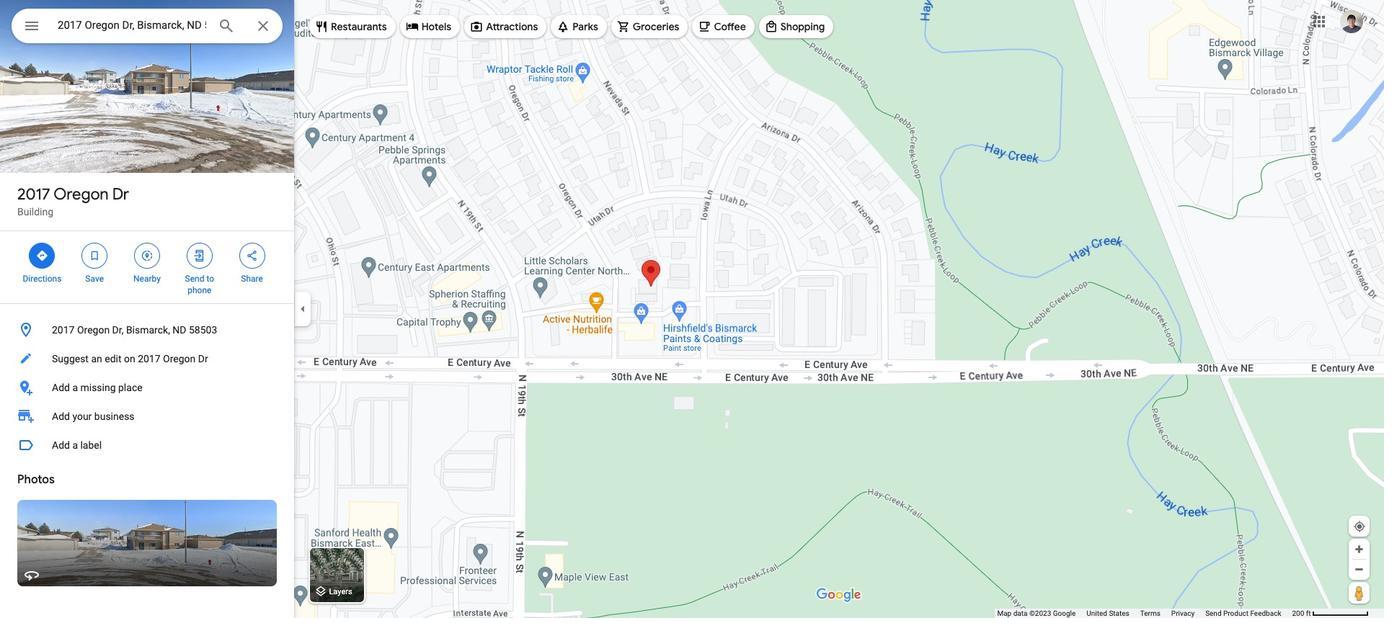 Task type: describe. For each thing, give the bounding box(es) containing it.
add a missing place button
[[0, 374, 294, 402]]

oregon for dr,
[[77, 325, 110, 336]]

add for add a label
[[52, 440, 70, 452]]

attractions button
[[465, 9, 547, 44]]

privacy
[[1172, 610, 1195, 618]]


[[246, 248, 259, 264]]

2017 oregon dr, bismarck, nd 58503 button
[[0, 316, 294, 345]]

 button
[[12, 9, 52, 46]]

terms button
[[1141, 610, 1161, 619]]

ft
[[1307, 610, 1312, 618]]

google account: nolan park  
(nolan.park@adept.ai) image
[[1341, 10, 1364, 33]]


[[88, 248, 101, 264]]

suggest
[[52, 353, 89, 365]]

feedback
[[1251, 610, 1282, 618]]


[[141, 248, 154, 264]]

privacy button
[[1172, 610, 1195, 619]]

oregon for dr
[[54, 185, 109, 205]]

add for add your business
[[52, 411, 70, 423]]

nd
[[173, 325, 186, 336]]

200 ft button
[[1293, 610, 1370, 618]]

nearby
[[133, 274, 161, 284]]

restaurants button
[[309, 9, 396, 44]]

united states button
[[1087, 610, 1130, 619]]

add your business link
[[0, 402, 294, 431]]

label
[[80, 440, 102, 452]]

product
[[1224, 610, 1249, 618]]


[[23, 16, 40, 36]]

data
[[1014, 610, 1028, 618]]

hotels
[[422, 20, 452, 33]]

phone
[[188, 286, 212, 296]]

2017 Oregon Dr, Bismarck, ND 58503 field
[[12, 9, 283, 43]]

a for missing
[[72, 382, 78, 394]]

hotels button
[[400, 9, 460, 44]]

on
[[124, 353, 135, 365]]

zoom out image
[[1355, 565, 1365, 576]]

zoom in image
[[1355, 545, 1365, 555]]

attractions
[[486, 20, 538, 33]]

google maps element
[[0, 0, 1385, 619]]

bismarck,
[[126, 325, 170, 336]]

oregon inside button
[[163, 353, 196, 365]]

send product feedback
[[1206, 610, 1282, 618]]

none field inside "2017 oregon dr, bismarck, nd 58503" field
[[58, 17, 206, 34]]

2017 for dr,
[[52, 325, 75, 336]]

send product feedback button
[[1206, 610, 1282, 619]]

restaurants
[[331, 20, 387, 33]]

parks
[[573, 20, 599, 33]]

directions
[[23, 274, 62, 284]]

place
[[118, 382, 143, 394]]

collapse side panel image
[[295, 302, 311, 317]]

send for send product feedback
[[1206, 610, 1222, 618]]

2017 oregon dr main content
[[0, 0, 294, 619]]

map data ©2023 google
[[998, 610, 1076, 618]]

shopping button
[[759, 9, 834, 44]]

add a missing place
[[52, 382, 143, 394]]



Task type: vqa. For each thing, say whether or not it's contained in the screenshot.


Task type: locate. For each thing, give the bounding box(es) containing it.

[[193, 248, 206, 264]]

add
[[52, 382, 70, 394], [52, 411, 70, 423], [52, 440, 70, 452]]

united states
[[1087, 610, 1130, 618]]

0 vertical spatial dr
[[112, 185, 129, 205]]

groceries
[[633, 20, 680, 33]]

edit
[[105, 353, 122, 365]]

add down suggest
[[52, 382, 70, 394]]

dr inside 2017 oregon dr building
[[112, 185, 129, 205]]

2 vertical spatial oregon
[[163, 353, 196, 365]]

2 a from the top
[[72, 440, 78, 452]]

your
[[72, 411, 92, 423]]

200 ft
[[1293, 610, 1312, 618]]

2017 inside 2017 oregon dr building
[[17, 185, 50, 205]]

parks button
[[551, 9, 607, 44]]

 search field
[[12, 9, 283, 46]]

2017 oregon dr building
[[17, 185, 129, 218]]

united
[[1087, 610, 1108, 618]]

add inside button
[[52, 440, 70, 452]]

200
[[1293, 610, 1305, 618]]

layers
[[329, 588, 353, 597]]

oregon inside button
[[77, 325, 110, 336]]

coffee button
[[693, 9, 755, 44]]

send for send to phone
[[185, 274, 204, 284]]

2017 inside button
[[52, 325, 75, 336]]

states
[[1110, 610, 1130, 618]]

2017 up building
[[17, 185, 50, 205]]

oregon up the ""
[[54, 185, 109, 205]]

footer inside google maps element
[[998, 610, 1293, 619]]

2 add from the top
[[52, 411, 70, 423]]

1 vertical spatial dr
[[198, 353, 208, 365]]

add your business
[[52, 411, 135, 423]]

shopping
[[781, 20, 825, 33]]

oregon inside 2017 oregon dr building
[[54, 185, 109, 205]]

photos
[[17, 473, 55, 488]]

1 vertical spatial a
[[72, 440, 78, 452]]

business
[[94, 411, 135, 423]]

2 vertical spatial add
[[52, 440, 70, 452]]

1 vertical spatial oregon
[[77, 325, 110, 336]]

send inside button
[[1206, 610, 1222, 618]]

©2023
[[1030, 610, 1052, 618]]

0 horizontal spatial 2017
[[17, 185, 50, 205]]

add left your
[[52, 411, 70, 423]]

share
[[241, 274, 263, 284]]

a left label on the bottom left of the page
[[72, 440, 78, 452]]

save
[[85, 274, 104, 284]]

dr
[[112, 185, 129, 205], [198, 353, 208, 365]]

send inside the send to phone
[[185, 274, 204, 284]]

coffee
[[714, 20, 746, 33]]

0 horizontal spatial send
[[185, 274, 204, 284]]

oregon
[[54, 185, 109, 205], [77, 325, 110, 336], [163, 353, 196, 365]]


[[36, 248, 49, 264]]

2017 up suggest
[[52, 325, 75, 336]]

1 horizontal spatial send
[[1206, 610, 1222, 618]]

3 add from the top
[[52, 440, 70, 452]]

to
[[207, 274, 214, 284]]

send left product
[[1206, 610, 1222, 618]]

actions for 2017 oregon dr region
[[0, 232, 294, 304]]

building
[[17, 206, 53, 218]]

google
[[1054, 610, 1076, 618]]

dr inside button
[[198, 353, 208, 365]]

send
[[185, 274, 204, 284], [1206, 610, 1222, 618]]

groceries button
[[612, 9, 688, 44]]

0 vertical spatial oregon
[[54, 185, 109, 205]]

2017 oregon dr, bismarck, nd 58503
[[52, 325, 217, 336]]

footer containing map data ©2023 google
[[998, 610, 1293, 619]]

dr,
[[112, 325, 124, 336]]

show your location image
[[1354, 521, 1367, 534]]

add inside button
[[52, 382, 70, 394]]

oregon down nd
[[163, 353, 196, 365]]

58503
[[189, 325, 217, 336]]

a inside add a missing place button
[[72, 382, 78, 394]]

send to phone
[[185, 274, 214, 296]]

a
[[72, 382, 78, 394], [72, 440, 78, 452]]

suggest an edit on 2017 oregon dr button
[[0, 345, 294, 374]]

add left label on the bottom left of the page
[[52, 440, 70, 452]]

2017 for dr
[[17, 185, 50, 205]]

None field
[[58, 17, 206, 34]]

0 vertical spatial add
[[52, 382, 70, 394]]

add for add a missing place
[[52, 382, 70, 394]]

1 a from the top
[[72, 382, 78, 394]]

1 vertical spatial 2017
[[52, 325, 75, 336]]

map
[[998, 610, 1012, 618]]

1 horizontal spatial dr
[[198, 353, 208, 365]]

0 vertical spatial 2017
[[17, 185, 50, 205]]

1 vertical spatial add
[[52, 411, 70, 423]]

0 horizontal spatial dr
[[112, 185, 129, 205]]

0 vertical spatial send
[[185, 274, 204, 284]]

send up phone
[[185, 274, 204, 284]]

add a label
[[52, 440, 102, 452]]

a inside the add a label button
[[72, 440, 78, 452]]

2 vertical spatial 2017
[[138, 353, 161, 365]]

2 horizontal spatial 2017
[[138, 353, 161, 365]]

1 horizontal spatial 2017
[[52, 325, 75, 336]]

1 vertical spatial send
[[1206, 610, 1222, 618]]

terms
[[1141, 610, 1161, 618]]

footer
[[998, 610, 1293, 619]]

show street view coverage image
[[1350, 583, 1370, 604]]

1 add from the top
[[52, 382, 70, 394]]

a for label
[[72, 440, 78, 452]]

a left the missing
[[72, 382, 78, 394]]

an
[[91, 353, 102, 365]]

missing
[[80, 382, 116, 394]]

suggest an edit on 2017 oregon dr
[[52, 353, 208, 365]]

add a label button
[[0, 431, 294, 460]]

2017 inside button
[[138, 353, 161, 365]]

oregon left 'dr,' at left bottom
[[77, 325, 110, 336]]

0 vertical spatial a
[[72, 382, 78, 394]]

2017 right on
[[138, 353, 161, 365]]

2017
[[17, 185, 50, 205], [52, 325, 75, 336], [138, 353, 161, 365]]



